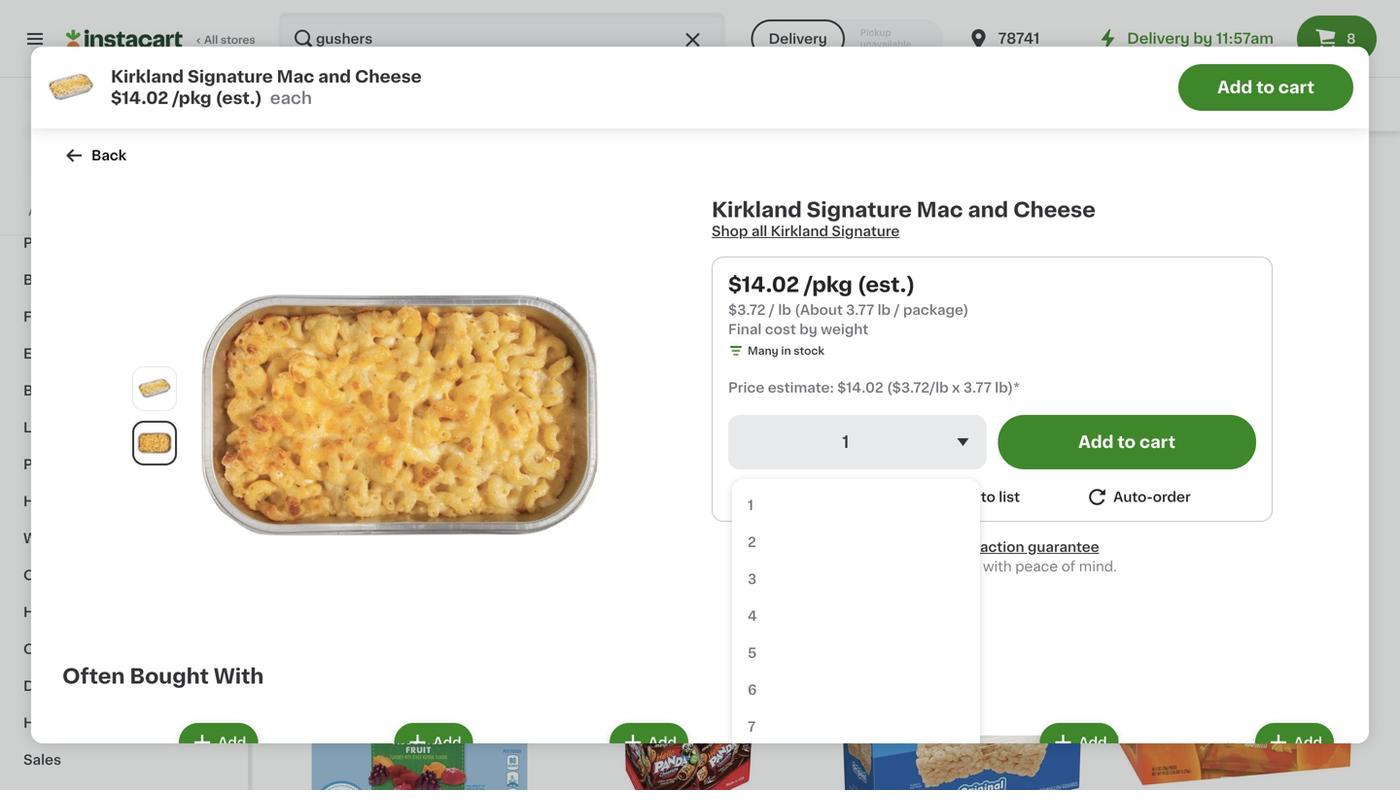 Task type: vqa. For each thing, say whether or not it's contained in the screenshot.
promotion-wrapper element containing Spend $15, save $5
no



Task type: describe. For each thing, give the bounding box(es) containing it.
kirkland for kirkland signature mac and cheese $14.02 /pkg (est.) each
[[111, 69, 184, 85]]

2 $ 15 91 from the left
[[567, 403, 611, 423]]

all stores link
[[66, 12, 257, 66]]

each
[[270, 90, 312, 106]]

add to list
[[949, 491, 1020, 504]]

count
[[1315, 428, 1355, 442]]

goods for other goods
[[67, 569, 114, 583]]

home goods
[[23, 717, 116, 730]]

2 free from the left
[[607, 434, 632, 444]]

list box containing 1
[[732, 479, 980, 791]]

1 best seller from the left
[[298, 382, 346, 391]]

paper
[[23, 458, 64, 472]]

1 horizontal spatial add to cart
[[1218, 79, 1315, 96]]

2 flavored from the left
[[693, 452, 751, 465]]

1 best from the left
[[298, 382, 319, 391]]

1 add button from the left
[[181, 726, 256, 761]]

floral link
[[12, 299, 236, 336]]

1 $ from the left
[[296, 404, 303, 414]]

gluten- inside the product group
[[836, 434, 879, 444]]

1 flavored from the left
[[421, 452, 480, 465]]

final
[[728, 323, 762, 337]]

2 seller from the left
[[592, 382, 618, 391]]

health & personal care
[[23, 495, 186, 509]]

of
[[1062, 560, 1076, 574]]

many inside the product group
[[1125, 469, 1156, 480]]

100%
[[901, 541, 938, 554]]

21
[[846, 403, 868, 423]]

1 15 from the left
[[303, 403, 326, 423]]

($3.72/lb
[[887, 381, 949, 395]]

& for snacks
[[78, 199, 89, 213]]

mac for kirkland signature mac and cheese shop all kirkland signature
[[917, 200, 963, 220]]

beer
[[23, 384, 56, 398]]

laundry
[[104, 643, 162, 657]]

by
[[961, 452, 979, 465]]

to down 11:57am
[[1257, 79, 1275, 96]]

for
[[378, 84, 409, 104]]

wine
[[23, 532, 59, 546]]

floral
[[23, 310, 62, 324]]

by inside 'link'
[[1194, 32, 1213, 46]]

canned
[[1287, 98, 1340, 111]]

3
[[748, 573, 757, 586]]

personal
[[88, 495, 149, 509]]

baking
[[1088, 98, 1135, 111]]

100% satisfaction guarantee link
[[901, 538, 1100, 557]]

kirkland signature mac and cheese shop all kirkland signature
[[712, 200, 1096, 238]]

peace
[[1016, 560, 1058, 574]]

.8
[[1253, 428, 1266, 442]]

beer & cider
[[23, 384, 113, 398]]

canned goods
[[1287, 98, 1387, 111]]

2 gluten-free from the left
[[565, 434, 632, 444]]

6 add button from the left
[[1257, 726, 1332, 761]]

home goods link
[[12, 705, 236, 742]]

cleaning & laundry link
[[12, 631, 236, 668]]

$ inside $ 17 28
[[1110, 404, 1117, 414]]

(est.) inside $14.02 /pkg (est.) $3.72 / lb (about 3.77 lb / package) final cost by weight
[[858, 275, 916, 295]]

price
[[728, 381, 765, 395]]

1 for 1
[[842, 434, 849, 451]]

$ 21 14
[[838, 403, 882, 423]]

guarantee
[[1028, 541, 1100, 554]]

x inside general mills fruit by the foot, 48 x .75 oz
[[1072, 452, 1079, 465]]

3 free from the left
[[879, 434, 903, 444]]

1 vertical spatial add to cart
[[1079, 434, 1176, 451]]

general mills fruit by the foot, 48 x .75 oz
[[834, 452, 1079, 485]]

78741 button
[[967, 12, 1084, 66]]

spo
[[1303, 7, 1324, 18]]

3 best seller from the left
[[840, 382, 889, 391]]

5 add button from the left
[[1042, 726, 1117, 761]]

health & personal care link
[[12, 483, 236, 520]]

household
[[23, 89, 100, 102]]

often bought with
[[62, 667, 264, 687]]

1 gluten- from the left
[[294, 434, 336, 444]]

1 fruit gushers fruit flavored snacks, variety pack, 42 x 0.8 oz 42 x 0.8 oz from the left
[[292, 452, 536, 501]]

1 gluten-free from the left
[[294, 434, 360, 444]]

meat
[[23, 162, 59, 176]]

mills
[[892, 452, 923, 465]]

(est.) inside kirkland signature mac and cheese $14.02 /pkg (est.) each
[[215, 90, 262, 106]]

your
[[909, 560, 940, 574]]

all
[[752, 225, 768, 238]]

1 free from the left
[[336, 434, 360, 444]]

1 field
[[728, 415, 987, 470]]

meat & seafood
[[23, 162, 136, 176]]

hard
[[23, 606, 58, 620]]

electronics
[[23, 347, 103, 361]]

1 lb from the left
[[778, 303, 792, 317]]

1 vertical spatial costco
[[53, 207, 93, 217]]

goods for home goods
[[69, 717, 116, 730]]

product group containing 21
[[834, 137, 1090, 527]]

snacks & candy
[[23, 199, 139, 213]]

$ 17 28
[[1110, 403, 1154, 423]]

price estimate: $14.02 ($3.72/lb x 3.77 lb)*
[[728, 381, 1020, 395]]

dairy
[[69, 680, 107, 693]]

2 best seller from the left
[[569, 382, 618, 391]]

$ inside $ 21 14
[[838, 404, 846, 414]]

1 / from the left
[[769, 303, 775, 317]]

$14.02 inside kirkland signature mac and cheese $14.02 /pkg (est.) each
[[111, 90, 168, 106]]

sales link
[[12, 742, 236, 779]]

shop
[[712, 225, 748, 238]]

/pkg inside $14.02 /pkg (est.) $3.72 / lb (about 3.77 lb / package) final cost by weight
[[804, 275, 853, 295]]

household link
[[12, 77, 236, 114]]

beverages
[[61, 606, 135, 620]]

1 gushers from the left
[[326, 452, 384, 465]]

lb)*
[[995, 381, 1020, 395]]

7
[[748, 721, 756, 734]]

other
[[23, 569, 64, 583]]

kirkland
[[771, 225, 829, 238]]

4 add button from the left
[[827, 726, 902, 761]]

fruit inside general mills fruit by the foot, 48 x .75 oz
[[926, 452, 957, 465]]

deli & dairy
[[23, 680, 107, 693]]

with
[[214, 667, 264, 687]]

cleaning & laundry
[[23, 643, 162, 657]]

cider
[[74, 384, 113, 398]]

auto-order
[[1114, 491, 1191, 504]]

with
[[983, 560, 1012, 574]]

/pkg inside kirkland signature mac and cheese $14.02 /pkg (est.) each
[[172, 90, 212, 106]]

0 vertical spatial cart
[[1279, 79, 1315, 96]]

delivery by 11:57am
[[1127, 32, 1274, 46]]

0 vertical spatial add to cart button
[[1179, 64, 1354, 111]]

100% satisfaction guarantee place your order with peace of mind.
[[868, 541, 1117, 574]]

$14.02 inside $14.02 /pkg (est.) $3.72 / lb (about 3.77 lb / package) final cost by weight
[[728, 275, 800, 295]]

bought
[[130, 667, 209, 687]]

3 add button from the left
[[612, 726, 687, 761]]

sponsored badge image
[[292, 528, 351, 539]]

1 horizontal spatial costco
[[98, 145, 150, 159]]

cleaning
[[23, 643, 86, 657]]

canned goods link
[[1258, 85, 1397, 124]]

78741
[[998, 32, 1040, 46]]

milk
[[303, 98, 333, 111]]

2 $ from the left
[[567, 404, 574, 414]]

2 pack, from the left
[[614, 471, 651, 485]]

instacart logo image
[[66, 27, 183, 51]]

1 pack, from the left
[[343, 471, 380, 485]]

pets link
[[12, 225, 236, 262]]



Task type: locate. For each thing, give the bounding box(es) containing it.
1 inside field
[[842, 434, 849, 451]]

1 up 2
[[748, 499, 754, 513]]

1 vertical spatial order
[[943, 560, 980, 574]]

delivery for delivery
[[769, 32, 827, 46]]

welch's fruit snacks, .8 oz, 90 count
[[1106, 428, 1355, 442]]

oz,
[[1270, 428, 1290, 442]]

1 91 from the left
[[327, 404, 340, 414]]

1 vertical spatial cart
[[1140, 434, 1176, 451]]

1 horizontal spatial snacks,
[[755, 452, 808, 465]]

often
[[62, 667, 125, 687]]

0 horizontal spatial (est.)
[[215, 90, 262, 106]]

1 horizontal spatial $14.02
[[728, 275, 800, 295]]

14
[[870, 404, 882, 414]]

gluten-free
[[294, 434, 360, 444], [565, 434, 632, 444], [836, 434, 903, 444]]

signature inside kirkland signature mac and cheese $14.02 /pkg (est.) each
[[188, 69, 273, 85]]

1 horizontal spatial 15
[[574, 403, 597, 423]]

3 gluten-free from the left
[[836, 434, 903, 444]]

0 horizontal spatial by
[[800, 323, 818, 337]]

0 horizontal spatial seller
[[321, 382, 346, 391]]

3 best from the left
[[840, 382, 862, 391]]

cheese inside kirkland signature mac and cheese shop all kirkland signature
[[1014, 200, 1096, 220]]

enlarge prepared meals kirkland signature kirkland signature mac and cheese hero (opens in a new tab) image
[[137, 372, 172, 407]]

kirkland inside kirkland signature mac and cheese shop all kirkland signature
[[712, 200, 802, 220]]

& right deli
[[54, 680, 66, 693]]

1 horizontal spatial $ 15 91
[[567, 403, 611, 423]]

& for meat
[[63, 162, 74, 176]]

$14.02 /pkg (est.) $3.72 / lb (about 3.77 lb / package) final cost by weight
[[728, 275, 969, 337]]

mind.
[[1079, 560, 1117, 574]]

& for deli
[[54, 680, 66, 693]]

1 vertical spatial /pkg
[[804, 275, 853, 295]]

0 horizontal spatial /
[[769, 303, 775, 317]]

lb up cost at the top of the page
[[778, 303, 792, 317]]

1 vertical spatial $14.02
[[728, 275, 800, 295]]

3 $ from the left
[[838, 404, 846, 414]]

1 horizontal spatial seller
[[592, 382, 618, 391]]

other goods link
[[12, 557, 236, 594]]

(about
[[795, 303, 843, 317]]

0 vertical spatial kirkland
[[111, 69, 184, 85]]

0 vertical spatial order
[[1153, 491, 1191, 504]]

0 vertical spatial and
[[318, 69, 351, 85]]

2 horizontal spatial free
[[879, 434, 903, 444]]

service type group
[[751, 19, 944, 58]]

2 vertical spatial $14.02
[[838, 381, 884, 395]]

0 horizontal spatial best seller
[[298, 382, 346, 391]]

2 vertical spatial and
[[968, 200, 1009, 220]]

order down (1.06k)
[[1153, 491, 1191, 504]]

best inside the product group
[[840, 382, 862, 391]]

1 horizontal spatial cart
[[1279, 79, 1315, 96]]

1 horizontal spatial variety
[[563, 471, 611, 485]]

/ up cost at the top of the page
[[769, 303, 775, 317]]

and inside kirkland signature mac and cheese $14.02 /pkg (est.) each
[[318, 69, 351, 85]]

8 button
[[1297, 16, 1377, 62]]

$14.02 up bakery link
[[111, 90, 168, 106]]

product group containing 17
[[1106, 137, 1362, 486]]

signature for kirkland signature mac and cheese $14.02 /pkg (est.) each
[[188, 69, 273, 85]]

back
[[91, 149, 127, 162]]

sales
[[23, 754, 61, 767]]

& up often at the left bottom of the page
[[89, 643, 101, 657]]

mac for kirkland signature mac and cheese $14.02 /pkg (est.) each
[[277, 69, 314, 85]]

snacks & candy link
[[12, 188, 236, 225]]

11:57am
[[1217, 32, 1274, 46]]

nsored
[[1324, 7, 1362, 18]]

2 add button from the left
[[396, 726, 471, 761]]

milk link
[[274, 85, 342, 124]]

/pkg down all
[[172, 90, 212, 106]]

enlarge prepared meals kirkland signature kirkland signature mac and cheese unknown (opens in a new tab) image
[[137, 426, 172, 461]]

bakery link
[[12, 114, 236, 151]]

0 horizontal spatial pack,
[[343, 471, 380, 485]]

mac inside kirkland signature mac and cheese shop all kirkland signature
[[917, 200, 963, 220]]

results
[[292, 84, 373, 104]]

fruit gushers fruit flavored snacks, variety pack, 42 x 0.8 oz 42 x 0.8 oz
[[292, 452, 536, 501], [563, 452, 808, 501]]

1 horizontal spatial cheese
[[1014, 200, 1096, 220]]

2 horizontal spatial gluten-
[[836, 434, 879, 444]]

1 horizontal spatial and
[[968, 200, 1009, 220]]

.75
[[834, 471, 854, 485]]

delivery inside 'link'
[[1127, 32, 1190, 46]]

★★★★★
[[1106, 447, 1174, 461], [1106, 447, 1174, 461]]

add inside button
[[949, 491, 978, 504]]

1 vertical spatial cheese
[[1014, 200, 1096, 220]]

to inside button
[[981, 491, 996, 504]]

1 $ 15 91 from the left
[[296, 403, 340, 423]]

delivery up baking and cooking
[[1127, 32, 1190, 46]]

baking and cooking link
[[1059, 85, 1235, 124]]

2 horizontal spatial seller
[[864, 382, 889, 391]]

gluten-
[[294, 434, 336, 444], [565, 434, 607, 444], [836, 434, 879, 444]]

and
[[318, 69, 351, 85], [1139, 98, 1165, 111], [968, 200, 1009, 220]]

1 horizontal spatial fruit gushers fruit flavored snacks, variety pack, 42 x 0.8 oz 42 x 0.8 oz
[[563, 452, 808, 501]]

goods
[[68, 458, 114, 472], [67, 569, 114, 583], [69, 717, 116, 730]]

2 variety from the left
[[563, 471, 611, 485]]

3.77 left lb)*
[[964, 381, 992, 395]]

48
[[1050, 452, 1068, 465]]

0 horizontal spatial best
[[298, 382, 319, 391]]

0 vertical spatial $14.02
[[111, 90, 168, 106]]

mac
[[277, 69, 314, 85], [917, 200, 963, 220]]

gushers
[[326, 452, 384, 465], [597, 452, 655, 465]]

3.77 inside $14.02 /pkg (est.) $3.72 / lb (about 3.77 lb / package) final cost by weight
[[846, 303, 875, 317]]

add button
[[181, 726, 256, 761], [396, 726, 471, 761], [612, 726, 687, 761], [827, 726, 902, 761], [1042, 726, 1117, 761], [1257, 726, 1332, 761]]

2 horizontal spatial best seller
[[840, 382, 889, 391]]

$14.02
[[111, 90, 168, 106], [728, 275, 800, 295], [838, 381, 884, 395]]

signature up signature
[[807, 200, 912, 220]]

all
[[204, 35, 218, 45]]

many in stock
[[748, 346, 825, 356], [1125, 469, 1202, 480], [311, 510, 388, 520], [583, 510, 659, 520]]

to left save
[[168, 207, 180, 217]]

deli
[[23, 680, 51, 693]]

& right health
[[73, 495, 85, 509]]

3.77 up weight
[[846, 303, 875, 317]]

oz inside general mills fruit by the foot, 48 x .75 oz
[[857, 471, 873, 485]]

1 seller from the left
[[321, 382, 346, 391]]

signature inside kirkland signature mac and cheese shop all kirkland signature
[[807, 200, 912, 220]]

2 horizontal spatial snacks,
[[1197, 428, 1250, 442]]

0 vertical spatial /pkg
[[172, 90, 212, 106]]

1 horizontal spatial delivery
[[1127, 32, 1190, 46]]

baby link
[[12, 262, 236, 299]]

add to cart button down 11:57am
[[1179, 64, 1354, 111]]

1 vertical spatial and
[[1139, 98, 1165, 111]]

1 horizontal spatial /pkg
[[804, 275, 853, 295]]

1 vertical spatial 3.77
[[964, 381, 992, 395]]

& left candy
[[78, 199, 89, 213]]

recommended searches element
[[268, 78, 1401, 131]]

1 horizontal spatial pack,
[[614, 471, 651, 485]]

1 horizontal spatial order
[[1153, 491, 1191, 504]]

add costco membership to save
[[28, 207, 208, 217]]

0 vertical spatial 3.77
[[846, 303, 875, 317]]

kirkland for kirkland signature mac and cheese shop all kirkland signature
[[712, 200, 802, 220]]

care
[[153, 495, 186, 509]]

signature down 'all stores'
[[188, 69, 273, 85]]

list box
[[732, 479, 980, 791]]

and for kirkland signature mac and cheese $14.02 /pkg (est.) each
[[318, 69, 351, 85]]

/pkg
[[172, 90, 212, 106], [804, 275, 853, 295]]

kirkland up the all
[[712, 200, 802, 220]]

2 / from the left
[[894, 303, 900, 317]]

order
[[1153, 491, 1191, 504], [943, 560, 980, 574]]

2 91 from the left
[[599, 404, 611, 414]]

1 horizontal spatial lb
[[878, 303, 891, 317]]

0 vertical spatial signature
[[188, 69, 273, 85]]

delivery up recommended searches element at the top
[[769, 32, 827, 46]]

1 horizontal spatial mac
[[917, 200, 963, 220]]

(est.) up package)
[[858, 275, 916, 295]]

1 horizontal spatial free
[[607, 434, 632, 444]]

add to cart
[[1218, 79, 1315, 96], [1079, 434, 1176, 451]]

1 horizontal spatial 91
[[599, 404, 611, 414]]

results for "gushers"
[[292, 84, 521, 104]]

2 15 from the left
[[574, 403, 597, 423]]

by inside $14.02 /pkg (est.) $3.72 / lb (about 3.77 lb / package) final cost by weight
[[800, 323, 818, 337]]

product group
[[292, 137, 548, 544], [563, 137, 819, 527], [834, 137, 1090, 527], [1106, 137, 1362, 486], [563, 575, 819, 791], [62, 720, 262, 791], [278, 720, 477, 791], [493, 720, 692, 791], [708, 720, 908, 791], [923, 720, 1123, 791], [1139, 720, 1338, 791]]

1 horizontal spatial (est.)
[[858, 275, 916, 295]]

1 horizontal spatial best
[[569, 382, 590, 391]]

2
[[748, 536, 757, 550]]

4 $ from the left
[[1110, 404, 1117, 414]]

2 best from the left
[[569, 382, 590, 391]]

1 horizontal spatial signature
[[807, 200, 912, 220]]

costco up seafood
[[98, 145, 150, 159]]

(est.) left 'each'
[[215, 90, 262, 106]]

5
[[748, 647, 757, 660]]

goods up health & personal care in the bottom of the page
[[68, 458, 114, 472]]

0 horizontal spatial variety
[[292, 471, 339, 485]]

0 vertical spatial goods
[[68, 458, 114, 472]]

and for kirkland signature mac and cheese shop all kirkland signature
[[968, 200, 1009, 220]]

costco
[[98, 145, 150, 159], [53, 207, 93, 217]]

/ left package)
[[894, 303, 900, 317]]

costco logo image
[[106, 101, 142, 138]]

goods down dairy
[[69, 717, 116, 730]]

0 horizontal spatial kirkland
[[111, 69, 184, 85]]

2 gushers from the left
[[597, 452, 655, 465]]

1 up general
[[842, 434, 849, 451]]

1 inside 1 2 3 4 5 6 7
[[748, 499, 754, 513]]

1 horizontal spatial best seller
[[569, 382, 618, 391]]

0 horizontal spatial cart
[[1140, 434, 1176, 451]]

0 vertical spatial (est.)
[[215, 90, 262, 106]]

0 horizontal spatial signature
[[188, 69, 273, 85]]

delivery inside 'button'
[[769, 32, 827, 46]]

cheese for kirkland signature mac and cheese shop all kirkland signature
[[1014, 200, 1096, 220]]

2 lb from the left
[[878, 303, 891, 317]]

& for beer
[[60, 384, 71, 398]]

mac inside kirkland signature mac and cheese $14.02 /pkg (est.) each
[[277, 69, 314, 85]]

kirkland down all stores link
[[111, 69, 184, 85]]

/
[[769, 303, 775, 317], [894, 303, 900, 317]]

4
[[748, 610, 757, 623]]

1 horizontal spatial gluten-
[[565, 434, 607, 444]]

cheese inside kirkland signature mac and cheese $14.02 /pkg (est.) each
[[355, 69, 422, 85]]

1 vertical spatial add to cart button
[[998, 415, 1256, 470]]

2 gluten- from the left
[[565, 434, 607, 444]]

/pkg up (about
[[804, 275, 853, 295]]

1 horizontal spatial 3.77
[[964, 381, 992, 395]]

by down (about
[[800, 323, 818, 337]]

delivery by 11:57am link
[[1096, 27, 1274, 51]]

0 horizontal spatial 1
[[748, 499, 754, 513]]

cheese for kirkland signature mac and cheese $14.02 /pkg (est.) each
[[355, 69, 422, 85]]

goods up beverages
[[67, 569, 114, 583]]

kirkland inside kirkland signature mac and cheese $14.02 /pkg (est.) each
[[111, 69, 184, 85]]

lb left package)
[[878, 303, 891, 317]]

2 horizontal spatial best
[[840, 382, 862, 391]]

costco down meat & seafood
[[53, 207, 93, 217]]

cart up canned
[[1279, 79, 1315, 96]]

order inside auto-order button
[[1153, 491, 1191, 504]]

1 vertical spatial kirkland
[[712, 200, 802, 220]]

to left list
[[981, 491, 996, 504]]

beer & cider link
[[12, 373, 236, 409]]

liquor
[[23, 421, 68, 435]]

order down satisfaction
[[943, 560, 980, 574]]

by
[[1194, 32, 1213, 46], [800, 323, 818, 337]]

& for cleaning
[[89, 643, 101, 657]]

1
[[842, 434, 849, 451], [748, 499, 754, 513]]

add to cart down 17
[[1079, 434, 1176, 451]]

welch's
[[1106, 428, 1159, 442]]

1 vertical spatial (est.)
[[858, 275, 916, 295]]

0 horizontal spatial and
[[318, 69, 351, 85]]

cooking
[[1168, 98, 1225, 111]]

0 horizontal spatial add to cart
[[1079, 434, 1176, 451]]

1 vertical spatial signature
[[807, 200, 912, 220]]

$14.02 up $3.72
[[728, 275, 800, 295]]

x
[[952, 381, 960, 395], [1072, 452, 1079, 465], [404, 471, 412, 485], [675, 471, 683, 485], [309, 490, 315, 501], [580, 490, 586, 501]]

3 seller from the left
[[864, 382, 889, 391]]

0 horizontal spatial $14.02
[[111, 90, 168, 106]]

add to cart up canned
[[1218, 79, 1315, 96]]

1 variety from the left
[[292, 471, 339, 485]]

goods
[[1343, 98, 1387, 111]]

1 horizontal spatial /
[[894, 303, 900, 317]]

1 horizontal spatial gluten-free
[[565, 434, 632, 444]]

1 vertical spatial goods
[[67, 569, 114, 583]]

2 horizontal spatial gluten-free
[[836, 434, 903, 444]]

2 horizontal spatial and
[[1139, 98, 1165, 111]]

0 horizontal spatial cheese
[[355, 69, 422, 85]]

goods for paper goods
[[68, 458, 114, 472]]

0 horizontal spatial $ 15 91
[[296, 403, 340, 423]]

add to cart button down 28
[[998, 415, 1256, 470]]

1 horizontal spatial by
[[1194, 32, 1213, 46]]

1 horizontal spatial 1
[[842, 434, 849, 451]]

& right beer
[[60, 384, 71, 398]]

bakery
[[23, 125, 73, 139]]

meat & seafood link
[[12, 151, 236, 188]]

None search field
[[278, 12, 726, 66]]

& right meat
[[63, 162, 74, 176]]

0.8
[[415, 471, 438, 485], [687, 471, 709, 485], [318, 490, 336, 501], [589, 490, 607, 501]]

$14.02 up $ 21 14
[[838, 381, 884, 395]]

to down 17
[[1118, 434, 1136, 451]]

0 horizontal spatial 3.77
[[846, 303, 875, 317]]

cart down 28
[[1140, 434, 1176, 451]]

& for health
[[73, 495, 85, 509]]

and inside kirkland signature mac and cheese shop all kirkland signature
[[968, 200, 1009, 220]]

health
[[23, 495, 70, 509]]

0 horizontal spatial order
[[943, 560, 980, 574]]

0 vertical spatial mac
[[277, 69, 314, 85]]

1 horizontal spatial gushers
[[597, 452, 655, 465]]

90
[[1293, 428, 1312, 442]]

0 horizontal spatial gushers
[[326, 452, 384, 465]]

0 vertical spatial costco
[[98, 145, 150, 159]]

hard beverages link
[[12, 594, 236, 631]]

0 horizontal spatial free
[[336, 434, 360, 444]]

place
[[868, 560, 905, 574]]

other goods
[[23, 569, 114, 583]]

wine link
[[12, 520, 236, 557]]

signature
[[188, 69, 273, 85], [807, 200, 912, 220]]

add costco membership to save link
[[28, 204, 220, 220]]

signature
[[832, 225, 900, 238]]

0 vertical spatial cheese
[[355, 69, 422, 85]]

and inside recommended searches element
[[1139, 98, 1165, 111]]

91
[[327, 404, 340, 414], [599, 404, 611, 414]]

1 for 1 2 3 4 5 6 7
[[748, 499, 754, 513]]

prepared meals kirkland signature kirkland signature mac and cheese unknown image
[[198, 214, 602, 619]]

fruit
[[1163, 428, 1194, 442], [292, 452, 323, 465], [387, 452, 418, 465], [563, 452, 594, 465], [658, 452, 689, 465], [926, 452, 957, 465]]

cost
[[765, 323, 796, 337]]

0 horizontal spatial mac
[[277, 69, 314, 85]]

cheese
[[355, 69, 422, 85], [1014, 200, 1096, 220]]

delivery for delivery by 11:57am
[[1127, 32, 1190, 46]]

0 horizontal spatial /pkg
[[172, 90, 212, 106]]

hard beverages
[[23, 606, 135, 620]]

order inside 100% satisfaction guarantee place your order with peace of mind.
[[943, 560, 980, 574]]

by left 11:57am
[[1194, 32, 1213, 46]]

1 horizontal spatial kirkland
[[712, 200, 802, 220]]

0 horizontal spatial lb
[[778, 303, 792, 317]]

2 fruit gushers fruit flavored snacks, variety pack, 42 x 0.8 oz 42 x 0.8 oz from the left
[[563, 452, 808, 501]]

satisfaction
[[942, 541, 1025, 554]]

kirkland
[[111, 69, 184, 85], [712, 200, 802, 220]]

0 vertical spatial by
[[1194, 32, 1213, 46]]

2 horizontal spatial $14.02
[[838, 381, 884, 395]]

0 horizontal spatial gluten-
[[294, 434, 336, 444]]

2 vertical spatial goods
[[69, 717, 116, 730]]

0 horizontal spatial snacks,
[[483, 452, 536, 465]]

save
[[182, 207, 208, 217]]

signature for kirkland signature mac and cheese shop all kirkland signature
[[807, 200, 912, 220]]

0 vertical spatial add to cart
[[1218, 79, 1315, 96]]

seafood
[[77, 162, 136, 176]]

auto-
[[1114, 491, 1153, 504]]

3 gluten- from the left
[[836, 434, 879, 444]]

1 vertical spatial mac
[[917, 200, 963, 220]]

1 horizontal spatial flavored
[[693, 452, 751, 465]]



